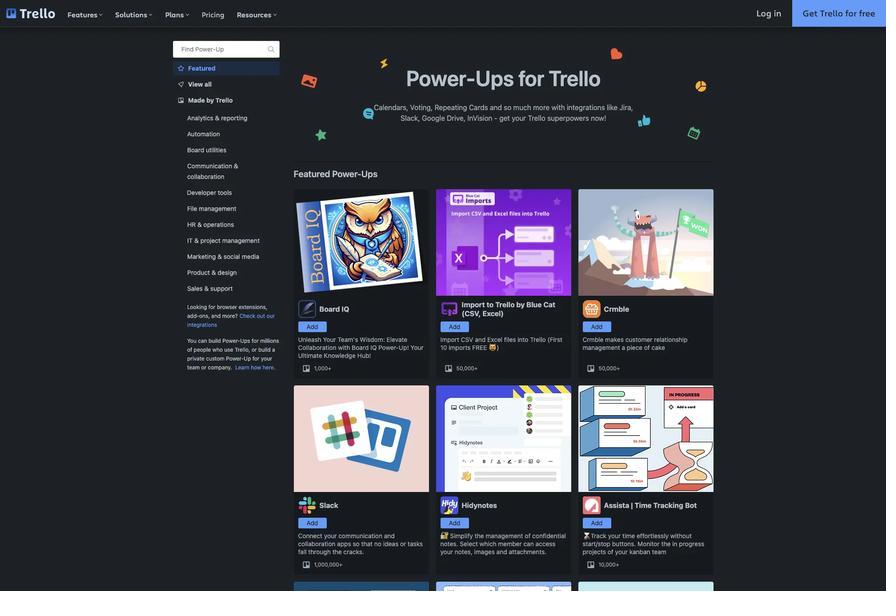 Task type: describe. For each thing, give the bounding box(es) containing it.
of inside 🔐 simplify the management of confidential notes. select which member can access your notes, images and attachments.
[[525, 533, 531, 540]]

confidential
[[532, 533, 566, 540]]

featured link
[[173, 61, 279, 76]]

wisdom:
[[360, 336, 385, 344]]

access
[[536, 541, 556, 548]]

iq inside "unleash your team's wisdom: elevate collaboration with board iq power-up! your ultimate knowledge hub!"
[[370, 344, 377, 352]]

management inside the crmble makes customer relationship management a piece of cake
[[583, 344, 620, 352]]

you
[[187, 338, 196, 345]]

management up social
[[222, 237, 260, 245]]

import for import to trello by blue cat (csv, excel)
[[462, 301, 485, 309]]

customer
[[626, 336, 653, 344]]

|
[[631, 502, 633, 510]]

+ for crmble
[[617, 366, 620, 372]]

fall
[[298, 549, 307, 556]]

board inside "unleash your team's wisdom: elevate collaboration with board iq power-up! your ultimate knowledge hub!"
[[352, 344, 369, 352]]

connect
[[298, 533, 322, 540]]

50,000 + for crmble
[[599, 366, 620, 372]]

more
[[533, 104, 550, 112]]

extensions,
[[238, 304, 267, 311]]

0 horizontal spatial up
[[216, 45, 224, 53]]

analytics & reporting link
[[173, 111, 279, 125]]

add-
[[187, 313, 199, 320]]

get trello for free link
[[792, 0, 886, 27]]

(csv,
[[462, 310, 481, 318]]

up inside you can build power-ups for millions of people who use trello, or build a private custom power-up for your team or company.
[[244, 356, 251, 362]]

here.
[[262, 365, 275, 371]]

developer tools link
[[173, 186, 279, 200]]

excel)
[[483, 310, 504, 318]]

features button
[[61, 0, 109, 27]]

view all
[[188, 80, 212, 88]]

add for assista | time tracking bot
[[591, 520, 603, 527]]

board utilities
[[187, 146, 226, 154]]

our
[[266, 313, 275, 320]]

check out our integrations link
[[187, 313, 275, 329]]

50,000 for crmble
[[599, 366, 617, 372]]

notes,
[[455, 549, 473, 556]]

developer
[[187, 189, 216, 197]]

utilities
[[206, 146, 226, 154]]

connect your communication and collaboration apps so that no ideas or tasks fall through the cracks.
[[298, 533, 423, 556]]

10,000
[[599, 562, 616, 569]]

superpowers
[[547, 114, 589, 122]]

that
[[361, 541, 373, 548]]

log in
[[757, 7, 782, 19]]

(first
[[548, 336, 563, 344]]

to
[[487, 301, 494, 309]]

0 horizontal spatial build
[[208, 338, 221, 345]]

add button for import to trello by blue cat (csv, excel)
[[440, 322, 469, 333]]

import to trello by blue cat (csv, excel)
[[462, 301, 556, 318]]

time
[[635, 502, 652, 510]]

who
[[212, 347, 223, 354]]

it
[[187, 237, 192, 245]]

⌛track your time effortlessly without start/stop buttons.  monitor the in progress projects of your kanban team
[[583, 533, 704, 556]]

how
[[251, 365, 261, 371]]

and inside connect your communication and collaboration apps so that no ideas or tasks fall through the cracks.
[[384, 533, 395, 540]]

& for sales
[[204, 285, 208, 293]]

trello inside calendars, voting, repeating cards and so much more with integrations like jira, slack, google drive, invision - get your trello superpowers now!
[[528, 114, 546, 122]]

attachments.
[[509, 549, 547, 556]]

trello right get
[[820, 7, 843, 19]]

in inside log in link
[[774, 7, 782, 19]]

and inside calendars, voting, repeating cards and so much more with integrations like jira, slack, google drive, invision - get your trello superpowers now!
[[490, 104, 502, 112]]

+ for assista | time tracking bot
[[616, 562, 619, 569]]

⌛track
[[583, 533, 607, 540]]

board iq
[[320, 306, 349, 314]]

team inside ⌛track your time effortlessly without start/stop buttons.  monitor the in progress projects of your kanban team
[[652, 549, 667, 556]]

piece
[[627, 344, 643, 352]]

log in link
[[746, 0, 792, 27]]

0 vertical spatial your
[[323, 336, 336, 344]]

solutions
[[115, 10, 147, 20]]

unleash your team's wisdom: elevate collaboration with board iq power-up! your ultimate knowledge hub!
[[298, 336, 424, 360]]

collaboration
[[298, 344, 336, 352]]

kanban
[[630, 549, 650, 556]]

files
[[504, 336, 516, 344]]

member
[[498, 541, 522, 548]]

for inside looking for browser extensions, add-ons, and more?
[[208, 304, 215, 311]]

features
[[67, 10, 98, 20]]

& for hr
[[197, 221, 202, 229]]

add button for assista | time tracking bot
[[583, 519, 611, 529]]

0 vertical spatial iq
[[342, 306, 349, 314]]

get
[[499, 114, 510, 122]]

1 horizontal spatial or
[[251, 347, 257, 354]]

all
[[204, 80, 212, 88]]

integrations inside check out our integrations
[[187, 322, 217, 329]]

so inside connect your communication and collaboration apps so that no ideas or tasks fall through the cracks.
[[353, 541, 360, 548]]

your inside calendars, voting, repeating cards and so much more with integrations like jira, slack, google drive, invision - get your trello superpowers now!
[[512, 114, 526, 122]]

now!
[[591, 114, 606, 122]]

hidynotes
[[462, 502, 497, 510]]

automation
[[187, 130, 220, 138]]

ups inside you can build power-ups for millions of people who use trello, or build a private custom power-up for your team or company.
[[240, 338, 250, 345]]

cat
[[544, 301, 556, 309]]

your inside you can build power-ups for millions of people who use trello, or build a private custom power-up for your team or company.
[[261, 356, 272, 362]]

resources
[[237, 10, 272, 20]]

board utilities link
[[173, 143, 279, 157]]

can inside 🔐 simplify the management of confidential notes. select which member can access your notes, images and attachments.
[[524, 541, 534, 548]]

with inside "unleash your team's wisdom: elevate collaboration with board iq power-up! your ultimate knowledge hub!"
[[338, 344, 350, 352]]

product
[[187, 269, 210, 277]]

featured for featured power-ups
[[294, 169, 330, 179]]

solutions button
[[109, 0, 159, 27]]

made by trello
[[188, 96, 233, 104]]

add link for assista | time tracking bot
[[583, 519, 611, 529]]

collaboration inside connect your communication and collaboration apps so that no ideas or tasks fall through the cracks.
[[298, 541, 335, 548]]

invision
[[468, 114, 493, 122]]

made
[[188, 96, 205, 104]]

operations
[[203, 221, 234, 229]]

excel
[[487, 336, 503, 344]]

slack,
[[401, 114, 420, 122]]

ideas
[[383, 541, 399, 548]]

0 vertical spatial ups
[[361, 169, 378, 179]]

crmble for crmble
[[604, 306, 629, 314]]

add link for import to trello by blue cat (csv, excel)
[[440, 322, 469, 333]]

imports
[[449, 344, 471, 352]]

through
[[308, 549, 331, 556]]

learn how here.
[[235, 365, 275, 371]]

browser
[[217, 304, 237, 311]]

without
[[671, 533, 692, 540]]

millions
[[260, 338, 279, 345]]

and inside import csv and excel files into trello (first 10 imports free 😻)
[[475, 336, 486, 344]]

your up buttons.
[[608, 533, 621, 540]]

buttons.
[[612, 541, 636, 548]]

power- inside "unleash your team's wisdom: elevate collaboration with board iq power-up! your ultimate knowledge hub!"
[[378, 344, 399, 352]]

csv
[[461, 336, 473, 344]]

product & design
[[187, 269, 237, 277]]

unleash
[[298, 336, 321, 344]]



Task type: locate. For each thing, give the bounding box(es) containing it.
of inside you can build power-ups for millions of people who use trello, or build a private custom power-up for your team or company.
[[187, 347, 192, 354]]

add for slack
[[307, 520, 318, 527]]

a down millions
[[272, 347, 275, 354]]

plans
[[165, 10, 184, 20]]

trello,
[[235, 347, 250, 354]]

so inside calendars, voting, repeating cards and so much more with integrations like jira, slack, google drive, invision - get your trello superpowers now!
[[504, 104, 512, 112]]

1 vertical spatial can
[[524, 541, 534, 548]]

cracks.
[[343, 549, 364, 556]]

your down much
[[512, 114, 526, 122]]

1 vertical spatial so
[[353, 541, 360, 548]]

custom
[[206, 356, 224, 362]]

trello up excel)
[[495, 301, 515, 309]]

company.
[[208, 365, 232, 371]]

drive,
[[447, 114, 466, 122]]

trello
[[820, 7, 843, 19], [215, 96, 233, 104], [528, 114, 546, 122], [495, 301, 515, 309], [530, 336, 546, 344]]

with inside calendars, voting, repeating cards and so much more with integrations like jira, slack, google drive, invision - get your trello superpowers now!
[[552, 104, 565, 112]]

and down member
[[497, 549, 507, 556]]

crmble left makes
[[583, 336, 604, 344]]

board for board iq
[[320, 306, 340, 314]]

1 horizontal spatial can
[[524, 541, 534, 548]]

of up the attachments.
[[525, 533, 531, 540]]

design
[[217, 269, 237, 277]]

can up the attachments.
[[524, 541, 534, 548]]

it & project management
[[187, 237, 260, 245]]

+ for board iq
[[328, 366, 331, 372]]

0 vertical spatial with
[[552, 104, 565, 112]]

🔐 simplify the management of confidential notes. select which member can access your notes, images and attachments.
[[440, 533, 566, 556]]

build
[[208, 338, 221, 345], [258, 347, 270, 354]]

calendars, voting, repeating cards and so much more with integrations like jira, slack, google drive, invision - get your trello superpowers now!
[[374, 104, 633, 122]]

1 vertical spatial import
[[440, 336, 459, 344]]

& for communication
[[234, 162, 238, 170]]

your down notes.
[[440, 549, 453, 556]]

communication
[[338, 533, 382, 540]]

add up simplify
[[449, 520, 460, 527]]

and right ons,
[[211, 313, 220, 320]]

sales
[[187, 285, 202, 293]]

1 horizontal spatial with
[[552, 104, 565, 112]]

1 vertical spatial with
[[338, 344, 350, 352]]

your down buttons.
[[615, 549, 628, 556]]

trello down view all link
[[215, 96, 233, 104]]

1 vertical spatial the
[[661, 541, 671, 548]]

view
[[188, 80, 203, 88]]

0 vertical spatial or
[[251, 347, 257, 354]]

0 horizontal spatial team
[[187, 365, 200, 371]]

0 horizontal spatial collaboration
[[187, 173, 224, 181]]

add link up the csv
[[440, 322, 469, 333]]

+ for slack
[[339, 562, 343, 569]]

no
[[374, 541, 382, 548]]

50,000 + for import to trello by blue cat (csv, excel)
[[456, 366, 478, 372]]

50,000 down makes
[[599, 366, 617, 372]]

50,000 + down makes
[[599, 366, 620, 372]]

check out our integrations
[[187, 313, 275, 329]]

in inside ⌛track your time effortlessly without start/stop buttons.  monitor the in progress projects of your kanban team
[[672, 541, 677, 548]]

& inside marketing & social media link
[[217, 253, 222, 261]]

or right trello,
[[251, 347, 257, 354]]

+ down apps
[[339, 562, 343, 569]]

1 vertical spatial collaboration
[[298, 541, 335, 548]]

1 horizontal spatial integrations
[[567, 104, 605, 112]]

1 vertical spatial or
[[201, 365, 206, 371]]

hr & operations
[[187, 221, 234, 229]]

0 horizontal spatial iq
[[342, 306, 349, 314]]

team's
[[338, 336, 358, 344]]

your up here. at bottom left
[[261, 356, 272, 362]]

0 horizontal spatial your
[[323, 336, 336, 344]]

1 vertical spatial crmble
[[583, 336, 604, 344]]

import inside import to trello by blue cat (csv, excel)
[[462, 301, 485, 309]]

1 horizontal spatial a
[[622, 344, 625, 352]]

add button for crmble
[[583, 322, 611, 333]]

free
[[859, 7, 876, 19]]

add button up connect
[[298, 519, 327, 529]]

add up connect
[[307, 520, 318, 527]]

tasks
[[408, 541, 423, 548]]

+ down makes
[[617, 366, 620, 372]]

0 horizontal spatial in
[[672, 541, 677, 548]]

crmble
[[604, 306, 629, 314], [583, 336, 604, 344]]

add button up ⌛track
[[583, 519, 611, 529]]

0 horizontal spatial 50,000
[[456, 366, 474, 372]]

50,000 +
[[456, 366, 478, 372], [599, 366, 620, 372]]

calendars,
[[374, 104, 408, 112]]

0 vertical spatial collaboration
[[187, 173, 224, 181]]

1 horizontal spatial iq
[[370, 344, 377, 352]]

0 horizontal spatial import
[[440, 336, 459, 344]]

& for marketing
[[217, 253, 222, 261]]

start/stop
[[583, 541, 611, 548]]

so up cracks.
[[353, 541, 360, 548]]

& for it
[[194, 237, 199, 245]]

learn
[[235, 365, 249, 371]]

&
[[215, 114, 219, 122], [234, 162, 238, 170], [197, 221, 202, 229], [194, 237, 199, 245], [217, 253, 222, 261], [211, 269, 216, 277], [204, 285, 208, 293]]

0 horizontal spatial can
[[198, 338, 207, 345]]

add link for crmble
[[583, 322, 611, 333]]

add button up makes
[[583, 322, 611, 333]]

of up 10,000 +
[[608, 549, 614, 556]]

1 vertical spatial featured
[[294, 169, 330, 179]]

0 horizontal spatial ups
[[240, 338, 250, 345]]

notes.
[[440, 541, 458, 548]]

tracking
[[654, 502, 683, 510]]

& left social
[[217, 253, 222, 261]]

team inside you can build power-ups for millions of people who use trello, or build a private custom power-up for your team or company.
[[187, 365, 200, 371]]

add button for board iq
[[298, 322, 327, 333]]

1 50,000 from the left
[[456, 366, 474, 372]]

import for import csv and excel files into trello (first 10 imports free 😻)
[[440, 336, 459, 344]]

up
[[216, 45, 224, 53], [244, 356, 251, 362]]

0 vertical spatial the
[[475, 533, 484, 540]]

+ down knowledge
[[328, 366, 331, 372]]

up down trello,
[[244, 356, 251, 362]]

management up member
[[486, 533, 523, 540]]

for up ons,
[[208, 304, 215, 311]]

iq down the wisdom: on the left bottom
[[370, 344, 377, 352]]

marketing
[[187, 253, 216, 261]]

50,000 for import to trello by blue cat (csv, excel)
[[456, 366, 474, 372]]

apps
[[337, 541, 351, 548]]

free
[[472, 344, 487, 352]]

board down automation
[[187, 146, 204, 154]]

with up superpowers
[[552, 104, 565, 112]]

and inside 🔐 simplify the management of confidential notes. select which member can access your notes, images and attachments.
[[497, 549, 507, 556]]

marketing & social media
[[187, 253, 259, 261]]

add button up unleash
[[298, 322, 327, 333]]

1 vertical spatial in
[[672, 541, 677, 548]]

0 vertical spatial team
[[187, 365, 200, 371]]

& inside product & design link
[[211, 269, 216, 277]]

1 vertical spatial up
[[244, 356, 251, 362]]

1 horizontal spatial the
[[475, 533, 484, 540]]

your right the 'up!'
[[411, 344, 424, 352]]

0 horizontal spatial featured
[[188, 64, 215, 72]]

& left design
[[211, 269, 216, 277]]

the inside ⌛track your time effortlessly without start/stop buttons.  monitor the in progress projects of your kanban team
[[661, 541, 671, 548]]

0 vertical spatial by
[[206, 96, 214, 104]]

1 horizontal spatial so
[[504, 104, 512, 112]]

integrations inside calendars, voting, repeating cards and so much more with integrations like jira, slack, google drive, invision - get your trello superpowers now!
[[567, 104, 605, 112]]

and inside looking for browser extensions, add-ons, and more?
[[211, 313, 220, 320]]

simplify
[[450, 533, 473, 540]]

& right the analytics
[[215, 114, 219, 122]]

0 vertical spatial so
[[504, 104, 512, 112]]

0 horizontal spatial integrations
[[187, 322, 217, 329]]

power-
[[195, 45, 216, 53], [332, 169, 361, 179], [222, 338, 240, 345], [378, 344, 399, 352], [226, 356, 244, 362]]

50,000
[[456, 366, 474, 372], [599, 366, 617, 372]]

2 horizontal spatial the
[[661, 541, 671, 548]]

a left piece
[[622, 344, 625, 352]]

team down monitor
[[652, 549, 667, 556]]

file
[[187, 205, 197, 213]]

& down board utilities 'link'
[[234, 162, 238, 170]]

1 vertical spatial iq
[[370, 344, 377, 352]]

& inside sales & support "link"
[[204, 285, 208, 293]]

1 50,000 + from the left
[[456, 366, 478, 372]]

50,000 + down "imports" at the bottom of page
[[456, 366, 478, 372]]

1,000 +
[[314, 366, 331, 372]]

your inside 🔐 simplify the management of confidential notes. select which member can access your notes, images and attachments.
[[440, 549, 453, 556]]

or left tasks
[[400, 541, 406, 548]]

& inside it & project management link
[[194, 237, 199, 245]]

add link up makes
[[583, 322, 611, 333]]

looking
[[187, 304, 207, 311]]

add button up the csv
[[440, 322, 469, 333]]

1 vertical spatial your
[[411, 344, 424, 352]]

+ down free
[[474, 366, 478, 372]]

10
[[440, 344, 447, 352]]

resources button
[[231, 0, 283, 27]]

0 vertical spatial import
[[462, 301, 485, 309]]

the
[[475, 533, 484, 540], [661, 541, 671, 548], [333, 549, 342, 556]]

1 vertical spatial integrations
[[187, 322, 217, 329]]

media
[[242, 253, 259, 261]]

board for board utilities
[[187, 146, 204, 154]]

0 vertical spatial featured
[[188, 64, 215, 72]]

1 horizontal spatial collaboration
[[298, 541, 335, 548]]

crmble inside the crmble makes customer relationship management a piece of cake
[[583, 336, 604, 344]]

2 horizontal spatial board
[[352, 344, 369, 352]]

trello inside import to trello by blue cat (csv, excel)
[[495, 301, 515, 309]]

add button for slack
[[298, 519, 327, 529]]

0 horizontal spatial the
[[333, 549, 342, 556]]

1 horizontal spatial your
[[411, 344, 424, 352]]

add for crmble
[[591, 323, 603, 331]]

1 horizontal spatial import
[[462, 301, 485, 309]]

the up which
[[475, 533, 484, 540]]

0 horizontal spatial a
[[272, 347, 275, 354]]

& inside hr & operations link
[[197, 221, 202, 229]]

1 vertical spatial build
[[258, 347, 270, 354]]

so up get on the right top
[[504, 104, 512, 112]]

0 horizontal spatial so
[[353, 541, 360, 548]]

a inside the crmble makes customer relationship management a piece of cake
[[622, 344, 625, 352]]

the inside 🔐 simplify the management of confidential notes. select which member can access your notes, images and attachments.
[[475, 533, 484, 540]]

by left blue
[[516, 301, 525, 309]]

in down without
[[672, 541, 677, 548]]

featured for featured
[[188, 64, 215, 72]]

management inside 🔐 simplify the management of confidential notes. select which member can access your notes, images and attachments.
[[486, 533, 523, 540]]

+ down buttons.
[[616, 562, 619, 569]]

0 horizontal spatial or
[[201, 365, 206, 371]]

jira,
[[620, 104, 633, 112]]

integrations up now!
[[567, 104, 605, 112]]

into
[[518, 336, 529, 344]]

0 vertical spatial build
[[208, 338, 221, 345]]

can up people
[[198, 338, 207, 345]]

2 horizontal spatial or
[[400, 541, 406, 548]]

hr & operations link
[[173, 218, 279, 232]]

board inside board utilities 'link'
[[187, 146, 204, 154]]

hub!
[[357, 352, 371, 360]]

and up ideas
[[384, 533, 395, 540]]

1 horizontal spatial ups
[[361, 169, 378, 179]]

the down apps
[[333, 549, 342, 556]]

0 horizontal spatial by
[[206, 96, 214, 104]]

build up who
[[208, 338, 221, 345]]

use
[[224, 347, 233, 354]]

& inside communication & collaboration
[[234, 162, 238, 170]]

0 vertical spatial board
[[187, 146, 204, 154]]

0 horizontal spatial crmble
[[583, 336, 604, 344]]

your up collaboration
[[323, 336, 336, 344]]

cards
[[469, 104, 488, 112]]

add for board iq
[[307, 323, 318, 331]]

trello inside import csv and excel files into trello (first 10 imports free 😻)
[[530, 336, 546, 344]]

& right sales at the top left of the page
[[204, 285, 208, 293]]

2 vertical spatial the
[[333, 549, 342, 556]]

& right it
[[194, 237, 199, 245]]

bot
[[685, 502, 697, 510]]

1,000
[[314, 366, 328, 372]]

add for hidynotes
[[449, 520, 460, 527]]

add up the crmble makes customer relationship management a piece of cake
[[591, 323, 603, 331]]

1 horizontal spatial build
[[258, 347, 270, 354]]

add link up connect
[[298, 519, 327, 529]]

1 vertical spatial ups
[[240, 338, 250, 345]]

check
[[239, 313, 255, 320]]

1 horizontal spatial by
[[516, 301, 525, 309]]

elevate
[[387, 336, 407, 344]]

by right made
[[206, 96, 214, 104]]

your inside connect your communication and collaboration apps so that no ideas or tasks fall through the cracks.
[[324, 533, 337, 540]]

by inside import to trello by blue cat (csv, excel)
[[516, 301, 525, 309]]

import inside import csv and excel files into trello (first 10 imports free 😻)
[[440, 336, 459, 344]]

effortlessly
[[637, 533, 669, 540]]

add link up ⌛track
[[583, 519, 611, 529]]

in right log
[[774, 7, 782, 19]]

& for product
[[211, 269, 216, 277]]

0 vertical spatial crmble
[[604, 306, 629, 314]]

trello down "more"
[[528, 114, 546, 122]]

board up hub!
[[352, 344, 369, 352]]

1 horizontal spatial 50,000 +
[[599, 366, 620, 372]]

crmble up makes
[[604, 306, 629, 314]]

1 vertical spatial team
[[652, 549, 667, 556]]

or inside connect your communication and collaboration apps so that no ideas or tasks fall through the cracks.
[[400, 541, 406, 548]]

build down millions
[[258, 347, 270, 354]]

a
[[622, 344, 625, 352], [272, 347, 275, 354]]

add link for board iq
[[298, 322, 327, 333]]

1 horizontal spatial crmble
[[604, 306, 629, 314]]

add up "imports" at the bottom of page
[[449, 323, 460, 331]]

add button up simplify
[[440, 519, 469, 529]]

in
[[774, 7, 782, 19], [672, 541, 677, 548]]

& right hr
[[197, 221, 202, 229]]

the inside connect your communication and collaboration apps so that no ideas or tasks fall through the cracks.
[[333, 549, 342, 556]]

and up free
[[475, 336, 486, 344]]

of left cake
[[644, 344, 650, 352]]

import up the 10
[[440, 336, 459, 344]]

1 vertical spatial by
[[516, 301, 525, 309]]

add
[[307, 323, 318, 331], [449, 323, 460, 331], [591, 323, 603, 331], [307, 520, 318, 527], [449, 520, 460, 527], [591, 520, 603, 527]]

find power-up
[[181, 45, 224, 53]]

2 50,000 + from the left
[[599, 366, 620, 372]]

2 vertical spatial or
[[400, 541, 406, 548]]

import up (csv,
[[462, 301, 485, 309]]

integrations down ons,
[[187, 322, 217, 329]]

2 50,000 from the left
[[599, 366, 617, 372]]

import csv and excel files into trello (first 10 imports free 😻)
[[440, 336, 563, 352]]

trello right into at the bottom right of the page
[[530, 336, 546, 344]]

add link up simplify
[[440, 519, 469, 529]]

for left millions
[[251, 338, 258, 345]]

1,000,000 +
[[314, 562, 343, 569]]

1 horizontal spatial team
[[652, 549, 667, 556]]

-
[[494, 114, 498, 122]]

of inside the crmble makes customer relationship management a piece of cake
[[644, 344, 650, 352]]

1 horizontal spatial board
[[320, 306, 340, 314]]

0 vertical spatial up
[[216, 45, 224, 53]]

add up ⌛track
[[591, 520, 603, 527]]

collaboration down communication
[[187, 173, 224, 181]]

with down team's
[[338, 344, 350, 352]]

management down makes
[[583, 344, 620, 352]]

0 vertical spatial can
[[198, 338, 207, 345]]

& inside analytics & reporting link
[[215, 114, 219, 122]]

add link for hidynotes
[[440, 519, 469, 529]]

50,000 down "imports" at the bottom of page
[[456, 366, 474, 372]]

reporting
[[221, 114, 247, 122]]

management up operations
[[199, 205, 236, 213]]

trello image
[[6, 8, 55, 18], [6, 8, 55, 18]]

of down you
[[187, 347, 192, 354]]

add button for hidynotes
[[440, 519, 469, 529]]

board up team's
[[320, 306, 340, 314]]

2 vertical spatial board
[[352, 344, 369, 352]]

and up -
[[490, 104, 502, 112]]

crmble for crmble makes customer relationship management a piece of cake
[[583, 336, 604, 344]]

& for analytics
[[215, 114, 219, 122]]

up up featured link
[[216, 45, 224, 53]]

your up through
[[324, 533, 337, 540]]

a inside you can build power-ups for millions of people who use trello, or build a private custom power-up for your team or company.
[[272, 347, 275, 354]]

voting,
[[410, 104, 433, 112]]

+ for import to trello by blue cat (csv, excel)
[[474, 366, 478, 372]]

pricing
[[202, 10, 224, 19]]

1 horizontal spatial 50,000
[[599, 366, 617, 372]]

0 horizontal spatial with
[[338, 344, 350, 352]]

add for import to trello by blue cat (csv, excel)
[[449, 323, 460, 331]]

made by trello link
[[173, 93, 279, 108]]

looking for browser extensions, add-ons, and more?
[[187, 304, 267, 320]]

1 vertical spatial board
[[320, 306, 340, 314]]

or down private
[[201, 365, 206, 371]]

the down effortlessly
[[661, 541, 671, 548]]

people
[[194, 347, 211, 354]]

0 vertical spatial integrations
[[567, 104, 605, 112]]

collaboration inside communication & collaboration
[[187, 173, 224, 181]]

collaboration up through
[[298, 541, 335, 548]]

0 horizontal spatial 50,000 +
[[456, 366, 478, 372]]

can inside you can build power-ups for millions of people who use trello, or build a private custom power-up for your team or company.
[[198, 338, 207, 345]]

communication
[[187, 162, 232, 170]]

team down private
[[187, 365, 200, 371]]

support
[[210, 285, 233, 293]]

for left free
[[846, 7, 857, 19]]

1 horizontal spatial up
[[244, 356, 251, 362]]

out
[[257, 313, 265, 320]]

for up how
[[252, 356, 259, 362]]

add link for slack
[[298, 519, 327, 529]]

of inside ⌛track your time effortlessly without start/stop buttons.  monitor the in progress projects of your kanban team
[[608, 549, 614, 556]]

iq up team's
[[342, 306, 349, 314]]

private
[[187, 356, 204, 362]]

0 horizontal spatial board
[[187, 146, 204, 154]]

1 horizontal spatial featured
[[294, 169, 330, 179]]

1 horizontal spatial in
[[774, 7, 782, 19]]

add link up unleash
[[298, 322, 327, 333]]

like
[[607, 104, 618, 112]]

0 vertical spatial in
[[774, 7, 782, 19]]



Task type: vqa. For each thing, say whether or not it's contained in the screenshot.


